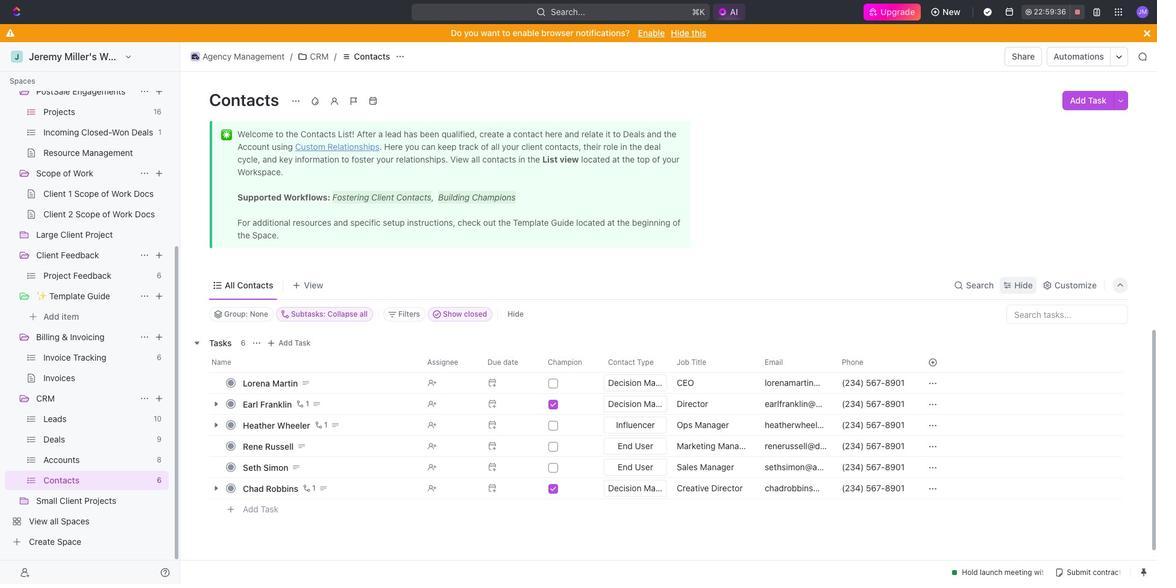 Task type: locate. For each thing, give the bounding box(es) containing it.
2 (234) from the top
[[842, 399, 864, 409]]

small client projects link
[[36, 492, 166, 511]]

incoming closed-won deals 1
[[43, 127, 162, 137]]

creative
[[677, 484, 709, 494]]

add inside button
[[43, 312, 59, 322]]

filters button
[[384, 308, 426, 322]]

22:59:36
[[1034, 7, 1067, 16]]

1 vertical spatial decision maker
[[608, 399, 668, 409]]

decision
[[608, 378, 642, 388], [608, 399, 642, 409], [608, 484, 642, 494]]

8901 for chadrobbins@dogdojo.com
[[885, 484, 905, 494]]

jm
[[1139, 8, 1148, 15]]

miller's
[[64, 51, 97, 62]]

(234) up heatherwheeler@dogdojo.com link
[[842, 399, 864, 409]]

3 567- from the top
[[866, 420, 885, 431]]

1 inside incoming closed-won deals 1
[[158, 128, 162, 137]]

2 horizontal spatial task
[[1089, 95, 1107, 106]]

2 decision maker button from the top
[[602, 394, 670, 415]]

1 horizontal spatial crm link
[[295, 49, 332, 64]]

tree containing agency management
[[5, 0, 169, 552]]

docs down client 1 scope of work docs link
[[135, 209, 155, 219]]

1 vertical spatial end user
[[618, 462, 654, 473]]

2 vertical spatial work
[[113, 209, 133, 219]]

(234) 567-8901 for earlfranklin@dogdojo.com
[[842, 399, 905, 409]]

1 for earl franklin
[[306, 400, 309, 409]]

client left 2
[[43, 209, 66, 219]]

(234) down sethsimon@acme.com link
[[842, 484, 864, 494]]

8901 for lorenamartin@feedfire.com
[[885, 378, 905, 388]]

engagements
[[72, 86, 126, 96]]

5 567- from the top
[[866, 462, 885, 473]]

of up the client 2 scope of work docs link
[[101, 189, 109, 199]]

1 button up rene russell link at the bottom
[[313, 420, 330, 432]]

of inside client 1 scope of work docs link
[[101, 189, 109, 199]]

0 horizontal spatial agency management
[[29, 66, 111, 76]]

1 vertical spatial hide
[[1015, 280, 1033, 290]]

add task down automations "button"
[[1071, 95, 1107, 106]]

5 8901 from the top
[[885, 462, 905, 473]]

view inside button
[[304, 280, 323, 290]]

projects up view all spaces link
[[84, 496, 116, 507]]

1 maker from the top
[[644, 378, 668, 388]]

director
[[677, 399, 709, 409], [712, 484, 743, 494]]

template
[[49, 291, 85, 301]]

(234) for earlfranklin@dogdojo.com
[[842, 399, 864, 409]]

0 vertical spatial docs
[[134, 189, 154, 199]]

2 decision maker from the top
[[608, 399, 668, 409]]

seth simon
[[243, 463, 289, 473]]

renerussell@dogdojo.com link
[[765, 441, 866, 452]]

1 button for heather wheeler
[[313, 420, 330, 432]]

0 horizontal spatial projects
[[43, 107, 75, 117]]

1 567- from the top
[[866, 378, 885, 388]]

3 (234) from the top
[[842, 420, 864, 431]]

4 (234) from the top
[[842, 441, 864, 452]]

creative director
[[677, 484, 743, 494]]

2 vertical spatial decision
[[608, 484, 642, 494]]

2 vertical spatial add task
[[243, 504, 279, 515]]

feedback up 'project feedback'
[[61, 250, 99, 260]]

0 vertical spatial project
[[85, 230, 113, 240]]

1 end from the top
[[618, 441, 633, 452]]

add task up name 'dropdown button'
[[279, 339, 311, 348]]

workspace
[[99, 51, 149, 62]]

feedback
[[61, 250, 99, 260], [73, 271, 111, 281]]

client down scope of work
[[43, 189, 66, 199]]

group: none
[[224, 310, 268, 319]]

0 vertical spatial decision
[[608, 378, 642, 388]]

2 maker from the top
[[644, 399, 668, 409]]

client for feedback
[[36, 250, 59, 260]]

0 vertical spatial view
[[304, 280, 323, 290]]

1 horizontal spatial agency management
[[203, 51, 285, 62]]

1 8901 from the top
[[885, 378, 905, 388]]

6
[[157, 271, 162, 280], [241, 339, 246, 348], [157, 353, 162, 362], [157, 476, 162, 485]]

email
[[765, 358, 783, 367]]

1
[[158, 128, 162, 137], [68, 189, 72, 199], [306, 400, 309, 409], [324, 421, 328, 430], [312, 484, 316, 493]]

view
[[304, 280, 323, 290], [29, 517, 48, 527]]

1 vertical spatial agency
[[29, 66, 58, 76]]

1 horizontal spatial spaces
[[61, 517, 90, 527]]

manager for ops manager
[[695, 420, 729, 431]]

client
[[43, 189, 66, 199], [43, 209, 66, 219], [61, 230, 83, 240], [36, 250, 59, 260], [60, 496, 82, 507]]

view up subtasks:
[[304, 280, 323, 290]]

(234) for sethsimon@acme.com
[[842, 462, 864, 473]]

2 (234) 567-8901 link from the top
[[842, 399, 905, 409]]

1 vertical spatial of
[[101, 189, 109, 199]]

1 decision maker button from the top
[[602, 373, 670, 394]]

6 8901 from the top
[[885, 484, 905, 494]]

3 maker from the top
[[644, 484, 668, 494]]

maker for creative director
[[644, 484, 668, 494]]

1 horizontal spatial crm
[[310, 51, 329, 62]]

1 vertical spatial end
[[618, 462, 633, 473]]

0 vertical spatial maker
[[644, 378, 668, 388]]

resource management
[[43, 148, 133, 158]]

scope down "resource"
[[36, 168, 61, 178]]

1 user from the top
[[635, 441, 654, 452]]

0 horizontal spatial /
[[290, 51, 293, 62]]

decision maker button down the contact type
[[602, 373, 670, 394]]

deals down leads on the left of the page
[[43, 435, 65, 445]]

task
[[1089, 95, 1107, 106], [295, 339, 311, 348], [261, 504, 279, 515]]

1 button right the robbins
[[301, 483, 318, 495]]

0 vertical spatial of
[[63, 168, 71, 178]]

show
[[443, 310, 462, 319]]

hide right closed
[[508, 310, 524, 319]]

1 (234) 567-8901 link from the top
[[842, 378, 905, 388]]

6 for contacts
[[157, 476, 162, 485]]

3 decision maker button from the top
[[602, 478, 670, 500]]

1 horizontal spatial contacts link
[[339, 49, 393, 64]]

robbins
[[266, 484, 299, 494]]

(234) for chadrobbins@dogdojo.com
[[842, 484, 864, 494]]

6 567- from the top
[[866, 484, 885, 494]]

(234) 567-8901 link for earlfranklin@dogdojo.com
[[842, 399, 905, 409]]

1 end user button from the top
[[602, 436, 670, 458]]

None checkbox
[[549, 379, 558, 389]]

None checkbox
[[549, 400, 558, 410], [549, 421, 558, 431], [549, 442, 558, 452], [549, 463, 558, 473], [549, 484, 558, 494], [549, 400, 558, 410], [549, 421, 558, 431], [549, 442, 558, 452], [549, 463, 558, 473], [549, 484, 558, 494]]

scope down scope of work link
[[74, 189, 99, 199]]

2 vertical spatial maker
[[644, 484, 668, 494]]

subtasks: collapse all
[[291, 310, 368, 319]]

view for view all spaces
[[29, 517, 48, 527]]

4 (234) 567-8901 link from the top
[[842, 441, 905, 452]]

project down client 2 scope of work docs
[[85, 230, 113, 240]]

(234) down earlfranklin@dogdojo.com
[[842, 420, 864, 431]]

maker left creative on the bottom right of page
[[644, 484, 668, 494]]

8901 for heatherwheeler@dogdojo.com
[[885, 420, 905, 431]]

accounts
[[43, 455, 80, 466]]

(234) 567-8901 link
[[842, 378, 905, 388], [842, 399, 905, 409], [842, 420, 905, 431], [842, 441, 905, 452], [842, 462, 905, 473], [842, 484, 905, 494]]

ops manager
[[677, 420, 729, 431]]

project up template
[[43, 271, 71, 281]]

director down "sales manager" button at the right of page
[[712, 484, 743, 494]]

1 down seth simon link
[[312, 484, 316, 493]]

2 vertical spatial hide
[[508, 310, 524, 319]]

3 8901 from the top
[[885, 420, 905, 431]]

projects link
[[43, 103, 149, 122]]

1 down 16
[[158, 128, 162, 137]]

client feedback link
[[36, 246, 135, 265]]

2 end user button from the top
[[602, 457, 670, 479]]

end user button down influencer dropdown button
[[602, 457, 670, 479]]

0 vertical spatial contacts link
[[339, 49, 393, 64]]

0 vertical spatial add task
[[1071, 95, 1107, 106]]

(234) 567-8901 link for sethsimon@acme.com
[[842, 462, 905, 473]]

(234) up chadrobbins@dogdojo.com link at the right bottom of page
[[842, 462, 864, 473]]

Search tasks... text field
[[1008, 306, 1128, 324]]

2 vertical spatial manager
[[700, 462, 735, 473]]

tree
[[5, 0, 169, 552]]

customize
[[1055, 280, 1097, 290]]

heatherwheeler@dogdojo.com
[[765, 420, 884, 431]]

manager for marketing manager
[[718, 441, 752, 452]]

1 vertical spatial all
[[50, 517, 59, 527]]

2 vertical spatial management
[[82, 148, 133, 158]]

0 vertical spatial manager
[[695, 420, 729, 431]]

feedback for project feedback
[[73, 271, 111, 281]]

decision maker button up 'influencer'
[[602, 394, 670, 415]]

task down automations "button"
[[1089, 95, 1107, 106]]

3 decision maker from the top
[[608, 484, 668, 494]]

0 horizontal spatial task
[[261, 504, 279, 515]]

2
[[68, 209, 73, 219]]

client down 2
[[61, 230, 83, 240]]

567-
[[866, 378, 885, 388], [866, 399, 885, 409], [866, 420, 885, 431], [866, 441, 885, 452], [866, 462, 885, 473], [866, 484, 885, 494]]

postsale
[[36, 86, 70, 96]]

0 horizontal spatial project
[[43, 271, 71, 281]]

3 decision from the top
[[608, 484, 642, 494]]

you
[[464, 28, 479, 38]]

1 vertical spatial management
[[60, 66, 111, 76]]

0 horizontal spatial view
[[29, 517, 48, 527]]

1 horizontal spatial deals
[[132, 127, 153, 137]]

6 (234) 567-8901 from the top
[[842, 484, 905, 494]]

add task button down automations "button"
[[1063, 91, 1114, 110]]

1 decision from the top
[[608, 378, 642, 388]]

project
[[85, 230, 113, 240], [43, 271, 71, 281]]

upgrade
[[881, 7, 915, 17]]

1 horizontal spatial projects
[[84, 496, 116, 507]]

1 horizontal spatial view
[[304, 280, 323, 290]]

decision maker button for director
[[602, 394, 670, 415]]

0 horizontal spatial crm
[[36, 394, 55, 404]]

decision maker left creative on the bottom right of page
[[608, 484, 668, 494]]

2 vertical spatial scope
[[76, 209, 100, 219]]

maker down type
[[644, 378, 668, 388]]

deals
[[132, 127, 153, 137], [43, 435, 65, 445]]

1 vertical spatial business time image
[[12, 68, 21, 75]]

(234) 567-8901 for lorenamartin@feedfire.com
[[842, 378, 905, 388]]

invoices
[[43, 373, 75, 383]]

1 horizontal spatial hide
[[671, 28, 690, 38]]

0 vertical spatial feedback
[[61, 250, 99, 260]]

add
[[1071, 95, 1087, 106], [43, 312, 59, 322], [279, 339, 293, 348], [243, 504, 259, 515]]

name button
[[209, 353, 420, 373]]

client down large on the left
[[36, 250, 59, 260]]

2 end from the top
[[618, 462, 633, 473]]

hide left this
[[671, 28, 690, 38]]

1 vertical spatial 1 button
[[313, 420, 330, 432]]

0 horizontal spatial business time image
[[12, 68, 21, 75]]

all right collapse
[[360, 310, 368, 319]]

0 vertical spatial work
[[73, 168, 93, 178]]

⌘k
[[693, 7, 706, 17]]

6 (234) from the top
[[842, 484, 864, 494]]

1 button up wheeler
[[294, 399, 311, 411]]

director down ceo
[[677, 399, 709, 409]]

4 (234) 567-8901 from the top
[[842, 441, 905, 452]]

0 horizontal spatial hide
[[508, 310, 524, 319]]

1 horizontal spatial project
[[85, 230, 113, 240]]

docs for client 1 scope of work docs
[[134, 189, 154, 199]]

title
[[692, 358, 707, 367]]

0 horizontal spatial director
[[677, 399, 709, 409]]

2 horizontal spatial hide
[[1015, 280, 1033, 290]]

billing & invoicing
[[36, 332, 105, 342]]

567- for chadrobbins@dogdojo.com
[[866, 484, 885, 494]]

add task button up name 'dropdown button'
[[264, 336, 316, 351]]

1 vertical spatial feedback
[[73, 271, 111, 281]]

due date
[[488, 358, 519, 367]]

champion button
[[541, 353, 601, 373]]

feedback for client feedback
[[61, 250, 99, 260]]

0 horizontal spatial all
[[50, 517, 59, 527]]

do
[[451, 28, 462, 38]]

scope of work
[[36, 168, 93, 178]]

1 up rene russell link at the bottom
[[324, 421, 328, 430]]

1 horizontal spatial agency
[[203, 51, 232, 62]]

rene russell link
[[240, 438, 418, 456]]

(234) 567-8901 for chadrobbins@dogdojo.com
[[842, 484, 905, 494]]

2 user from the top
[[635, 462, 654, 473]]

of inside the client 2 scope of work docs link
[[102, 209, 110, 219]]

1 vertical spatial deals
[[43, 435, 65, 445]]

0 vertical spatial projects
[[43, 107, 75, 117]]

0 vertical spatial user
[[635, 441, 654, 452]]

0 vertical spatial business time image
[[192, 54, 199, 60]]

of down client 1 scope of work docs link
[[102, 209, 110, 219]]

contact
[[608, 358, 635, 367]]

view inside sidebar navigation
[[29, 517, 48, 527]]

0 vertical spatial crm
[[310, 51, 329, 62]]

contact type
[[608, 358, 654, 367]]

1 vertical spatial work
[[111, 189, 132, 199]]

decision maker for ceo
[[608, 378, 668, 388]]

all
[[360, 310, 368, 319], [50, 517, 59, 527]]

maker for ceo
[[644, 378, 668, 388]]

of
[[63, 168, 71, 178], [101, 189, 109, 199], [102, 209, 110, 219]]

of down "resource"
[[63, 168, 71, 178]]

manager down ops manager button
[[718, 441, 752, 452]]

spaces down j
[[10, 77, 35, 86]]

add task down chad
[[243, 504, 279, 515]]

0 vertical spatial all
[[360, 310, 368, 319]]

(234) 567-8901
[[842, 378, 905, 388], [842, 399, 905, 409], [842, 420, 905, 431], [842, 441, 905, 452], [842, 462, 905, 473], [842, 484, 905, 494]]

1 (234) from the top
[[842, 378, 864, 388]]

view all spaces link
[[5, 513, 166, 532]]

1 up wheeler
[[306, 400, 309, 409]]

2 decision from the top
[[608, 399, 642, 409]]

1 horizontal spatial director
[[712, 484, 743, 494]]

end user for sales manager
[[618, 462, 654, 473]]

decision maker up 'influencer'
[[608, 399, 668, 409]]

1 vertical spatial add task
[[279, 339, 311, 348]]

project inside project feedback link
[[43, 271, 71, 281]]

feedback down client feedback link
[[73, 271, 111, 281]]

1 (234) 567-8901 from the top
[[842, 378, 905, 388]]

2 567- from the top
[[866, 399, 885, 409]]

0 horizontal spatial contacts link
[[43, 472, 152, 491]]

manager down director button
[[695, 420, 729, 431]]

leads link
[[43, 410, 149, 429]]

business time image
[[192, 54, 199, 60], [12, 68, 21, 75]]

0 vertical spatial director
[[677, 399, 709, 409]]

work up the client 2 scope of work docs link
[[111, 189, 132, 199]]

enable
[[513, 28, 540, 38]]

decision for ceo
[[608, 378, 642, 388]]

end user for marketing manager
[[618, 441, 654, 452]]

share button
[[1005, 47, 1043, 66]]

work for 2
[[113, 209, 133, 219]]

(234) down heatherwheeler@dogdojo.com link
[[842, 441, 864, 452]]

add task button down chad
[[238, 503, 283, 517]]

2 end user from the top
[[618, 462, 654, 473]]

manager for sales manager
[[700, 462, 735, 473]]

567- for renerussell@dogdojo.com
[[866, 441, 885, 452]]

decision for creative director
[[608, 484, 642, 494]]

1 vertical spatial user
[[635, 462, 654, 473]]

work down client 1 scope of work docs link
[[113, 209, 133, 219]]

manager down marketing manager button
[[700, 462, 735, 473]]

decision maker button left creative on the bottom right of page
[[602, 478, 670, 500]]

work down resource management
[[73, 168, 93, 178]]

0 vertical spatial 1 button
[[294, 399, 311, 411]]

2 8901 from the top
[[885, 399, 905, 409]]

view for view
[[304, 280, 323, 290]]

maker up 'influencer'
[[644, 399, 668, 409]]

0 vertical spatial task
[[1089, 95, 1107, 106]]

1 button for chad robbins
[[301, 483, 318, 495]]

0 vertical spatial add task button
[[1063, 91, 1114, 110]]

0 horizontal spatial agency
[[29, 66, 58, 76]]

add left the item
[[43, 312, 59, 322]]

2 vertical spatial 1 button
[[301, 483, 318, 495]]

view up create
[[29, 517, 48, 527]]

(234) for renerussell@dogdojo.com
[[842, 441, 864, 452]]

0 vertical spatial agency
[[203, 51, 232, 62]]

task down chad robbins
[[261, 504, 279, 515]]

(234) 567-8901 for sethsimon@acme.com
[[842, 462, 905, 473]]

567- for sethsimon@acme.com
[[866, 462, 885, 473]]

spaces down 'small client projects'
[[61, 517, 90, 527]]

1 vertical spatial decision
[[608, 399, 642, 409]]

0 vertical spatial decision maker
[[608, 378, 668, 388]]

marketing
[[677, 441, 716, 452]]

end user button down 'influencer'
[[602, 436, 670, 458]]

client 2 scope of work docs link
[[43, 205, 166, 224]]

hide right search
[[1015, 280, 1033, 290]]

1 vertical spatial crm
[[36, 394, 55, 404]]

type
[[637, 358, 654, 367]]

1 vertical spatial docs
[[135, 209, 155, 219]]

3 (234) 567-8901 from the top
[[842, 420, 905, 431]]

browser
[[542, 28, 574, 38]]

1 vertical spatial project
[[43, 271, 71, 281]]

projects up incoming
[[43, 107, 75, 117]]

4 567- from the top
[[866, 441, 885, 452]]

earlfranklin@dogdojo.com link
[[765, 399, 867, 409]]

add item button
[[5, 308, 169, 327]]

email button
[[758, 353, 835, 373]]

(234) down 'phone'
[[842, 378, 864, 388]]

0 vertical spatial agency management
[[203, 51, 285, 62]]

1 vertical spatial contacts link
[[43, 472, 152, 491]]

task up name 'dropdown button'
[[295, 339, 311, 348]]

influencer
[[616, 420, 655, 431]]

2 (234) 567-8901 from the top
[[842, 399, 905, 409]]

0 horizontal spatial crm link
[[36, 390, 135, 409]]

scope right 2
[[76, 209, 100, 219]]

1 decision maker from the top
[[608, 378, 668, 388]]

deals right won
[[132, 127, 153, 137]]

create space
[[29, 537, 81, 548]]

decision maker down the contact type dropdown button
[[608, 378, 668, 388]]

1 horizontal spatial all
[[360, 310, 368, 319]]

heather
[[243, 421, 275, 431]]

2 vertical spatial of
[[102, 209, 110, 219]]

5 (234) 567-8901 from the top
[[842, 462, 905, 473]]

group:
[[224, 310, 248, 319]]

1 horizontal spatial task
[[295, 339, 311, 348]]

1 end user from the top
[[618, 441, 654, 452]]

contact type button
[[601, 353, 670, 373]]

all up the create space
[[50, 517, 59, 527]]

0 vertical spatial spaces
[[10, 77, 35, 86]]

name
[[212, 358, 231, 367]]

0 vertical spatial end user
[[618, 441, 654, 452]]

3 (234) 567-8901 link from the top
[[842, 420, 905, 431]]

closed-
[[81, 127, 112, 137]]

6 (234) 567-8901 link from the top
[[842, 484, 905, 494]]

heatherwheeler@dogdojo.com link
[[765, 420, 884, 431]]

client feedback
[[36, 250, 99, 260]]

docs
[[134, 189, 154, 199], [135, 209, 155, 219]]

1 vertical spatial agency management
[[29, 66, 111, 76]]

search...
[[551, 7, 586, 17]]

2 vertical spatial task
[[261, 504, 279, 515]]

1 up 2
[[68, 189, 72, 199]]

5 (234) 567-8901 link from the top
[[842, 462, 905, 473]]

all inside sidebar navigation
[[50, 517, 59, 527]]

jeremy miller's workspace, , element
[[11, 51, 23, 63]]

docs up the client 2 scope of work docs link
[[134, 189, 154, 199]]

1 vertical spatial maker
[[644, 399, 668, 409]]

1 vertical spatial view
[[29, 517, 48, 527]]

4 8901 from the top
[[885, 441, 905, 452]]

1 vertical spatial scope
[[74, 189, 99, 199]]

9
[[157, 435, 162, 444]]

2 vertical spatial decision maker
[[608, 484, 668, 494]]

decision maker for creative director
[[608, 484, 668, 494]]

5 (234) from the top
[[842, 462, 864, 473]]

collapse
[[328, 310, 358, 319]]

0 horizontal spatial deals
[[43, 435, 65, 445]]

(234) 567-8901 for heatherwheeler@dogdojo.com
[[842, 420, 905, 431]]

want
[[481, 28, 500, 38]]



Task type: describe. For each thing, give the bounding box(es) containing it.
view all spaces
[[29, 517, 90, 527]]

1 vertical spatial projects
[[84, 496, 116, 507]]

invoice
[[43, 353, 71, 363]]

1 / from the left
[[290, 51, 293, 62]]

due date button
[[481, 353, 541, 373]]

1 button for earl franklin
[[294, 399, 311, 411]]

director inside button
[[677, 399, 709, 409]]

maker for director
[[644, 399, 668, 409]]

2 vertical spatial add task button
[[238, 503, 283, 517]]

new
[[943, 7, 961, 17]]

job
[[677, 358, 690, 367]]

add down automations "button"
[[1071, 95, 1087, 106]]

(234) 567-8901 for renerussell@dogdojo.com
[[842, 441, 905, 452]]

seth simon link
[[240, 459, 418, 477]]

end user button for marketing manager
[[602, 436, 670, 458]]

user for marketing manager
[[635, 441, 654, 452]]

(234) 567-8901 link for heatherwheeler@dogdojo.com
[[842, 420, 905, 431]]

0 vertical spatial scope
[[36, 168, 61, 178]]

end user button for sales manager
[[602, 457, 670, 479]]

of inside scope of work link
[[63, 168, 71, 178]]

ceo
[[677, 378, 694, 388]]

end for marketing
[[618, 441, 633, 452]]

sethsimon@acme.com link
[[765, 462, 853, 473]]

automations
[[1054, 51, 1105, 62]]

large client project link
[[36, 226, 166, 245]]

tasks
[[209, 338, 232, 348]]

large
[[36, 230, 58, 240]]

due
[[488, 358, 501, 367]]

decision maker button for creative director
[[602, 478, 670, 500]]

show closed button
[[428, 308, 493, 322]]

hide inside hide dropdown button
[[1015, 280, 1033, 290]]

567- for lorenamartin@feedfire.com
[[866, 378, 885, 388]]

0 vertical spatial hide
[[671, 28, 690, 38]]

(234) 567-8901 link for chadrobbins@dogdojo.com
[[842, 484, 905, 494]]

end for sales
[[618, 462, 633, 473]]

project feedback
[[43, 271, 111, 281]]

to
[[503, 28, 511, 38]]

lorenamartin@feedfire.com
[[765, 378, 871, 388]]

ceo button
[[670, 373, 758, 394]]

client 2 scope of work docs
[[43, 209, 155, 219]]

1 for chad robbins
[[312, 484, 316, 493]]

create
[[29, 537, 55, 548]]

&
[[62, 332, 68, 342]]

search
[[967, 280, 994, 290]]

2 / from the left
[[334, 51, 337, 62]]

tree inside sidebar navigation
[[5, 0, 169, 552]]

docs for client 2 scope of work docs
[[135, 209, 155, 219]]

project feedback link
[[43, 267, 152, 286]]

567- for earlfranklin@dogdojo.com
[[866, 399, 885, 409]]

(234) 567-8901 link for renerussell@dogdojo.com
[[842, 441, 905, 452]]

of for 2
[[102, 209, 110, 219]]

space
[[57, 537, 81, 548]]

business time image inside sidebar navigation
[[12, 68, 21, 75]]

project inside large client project link
[[85, 230, 113, 240]]

item
[[62, 312, 79, 322]]

billing
[[36, 332, 60, 342]]

director inside button
[[712, 484, 743, 494]]

sidebar navigation
[[0, 0, 183, 585]]

postsale engagements link
[[36, 82, 135, 101]]

ai button
[[714, 4, 746, 21]]

0 vertical spatial management
[[234, 51, 285, 62]]

job title button
[[670, 353, 758, 373]]

add up name 'dropdown button'
[[279, 339, 293, 348]]

1 vertical spatial task
[[295, 339, 311, 348]]

contacts inside the all contacts link
[[237, 280, 273, 290]]

upgrade link
[[864, 4, 921, 21]]

6 for project feedback
[[157, 271, 162, 280]]

(234) 567-8901 link for lorenamartin@feedfire.com
[[842, 378, 905, 388]]

0 horizontal spatial spaces
[[10, 77, 35, 86]]

(234) for lorenamartin@feedfire.com
[[842, 378, 864, 388]]

do you want to enable browser notifications? enable hide this
[[451, 28, 707, 38]]

earlfranklin@dogdojo.com
[[765, 399, 867, 409]]

leads
[[43, 414, 67, 425]]

1 horizontal spatial business time image
[[192, 54, 199, 60]]

new button
[[926, 2, 968, 22]]

client up view all spaces
[[60, 496, 82, 507]]

work for 1
[[111, 189, 132, 199]]

6 for invoice tracking
[[157, 353, 162, 362]]

create space link
[[5, 533, 166, 552]]

✨
[[36, 291, 47, 301]]

martin
[[272, 378, 298, 389]]

invoicing
[[70, 332, 105, 342]]

wheeler
[[277, 421, 310, 431]]

chad robbins
[[243, 484, 299, 494]]

invoice tracking link
[[43, 349, 152, 368]]

8901 for earlfranklin@dogdojo.com
[[885, 399, 905, 409]]

subtasks:
[[291, 310, 326, 319]]

j
[[15, 52, 19, 61]]

0 vertical spatial crm link
[[295, 49, 332, 64]]

agency inside tree
[[29, 66, 58, 76]]

1 for heather wheeler
[[324, 421, 328, 430]]

phone
[[842, 358, 864, 367]]

22:59:36 button
[[1022, 5, 1085, 19]]

lorena martin
[[243, 378, 298, 389]]

add down chad
[[243, 504, 259, 515]]

decision for director
[[608, 399, 642, 409]]

customize button
[[1039, 277, 1101, 294]]

filters
[[399, 310, 420, 319]]

champion
[[548, 358, 583, 367]]

search button
[[951, 277, 998, 294]]

ops
[[677, 420, 693, 431]]

567- for heatherwheeler@dogdojo.com
[[866, 420, 885, 431]]

decision maker for director
[[608, 399, 668, 409]]

scope for 2
[[76, 209, 100, 219]]

closed
[[464, 310, 487, 319]]

16
[[154, 107, 162, 116]]

incoming
[[43, 127, 79, 137]]

phone button
[[835, 353, 914, 373]]

accounts link
[[43, 451, 152, 470]]

scope for 1
[[74, 189, 99, 199]]

client for 2
[[43, 209, 66, 219]]

won
[[112, 127, 129, 137]]

decision maker button for ceo
[[602, 373, 670, 394]]

chadrobbins@dogdojo.com
[[765, 484, 872, 494]]

agency management inside sidebar navigation
[[29, 66, 111, 76]]

view button
[[288, 271, 328, 300]]

client 1 scope of work docs link
[[43, 185, 166, 204]]

1 vertical spatial add task button
[[264, 336, 316, 351]]

0 horizontal spatial agency management link
[[29, 62, 166, 81]]

contacts inside tree
[[43, 476, 80, 486]]

date
[[503, 358, 519, 367]]

lorena martin link
[[240, 375, 418, 392]]

crm inside tree
[[36, 394, 55, 404]]

1 vertical spatial spaces
[[61, 517, 90, 527]]

rene
[[243, 442, 263, 452]]

assignee
[[428, 358, 459, 367]]

1 horizontal spatial agency management link
[[188, 49, 288, 64]]

8901 for sethsimon@acme.com
[[885, 462, 905, 473]]

user for sales manager
[[635, 462, 654, 473]]

rene russell
[[243, 442, 294, 452]]

scope of work link
[[36, 164, 135, 183]]

invoices link
[[43, 369, 166, 388]]

heather wheeler
[[243, 421, 310, 431]]

automations button
[[1048, 48, 1111, 66]]

hide button
[[1000, 277, 1037, 294]]

8901 for renerussell@dogdojo.com
[[885, 441, 905, 452]]

hide inside hide button
[[508, 310, 524, 319]]

of for 1
[[101, 189, 109, 199]]

client for 1
[[43, 189, 66, 199]]

add item
[[43, 312, 79, 322]]

seth
[[243, 463, 261, 473]]

client 1 scope of work docs
[[43, 189, 154, 199]]

(234) for heatherwheeler@dogdojo.com
[[842, 420, 864, 431]]



Task type: vqa. For each thing, say whether or not it's contained in the screenshot.
sethsimon@acme.com 8901
yes



